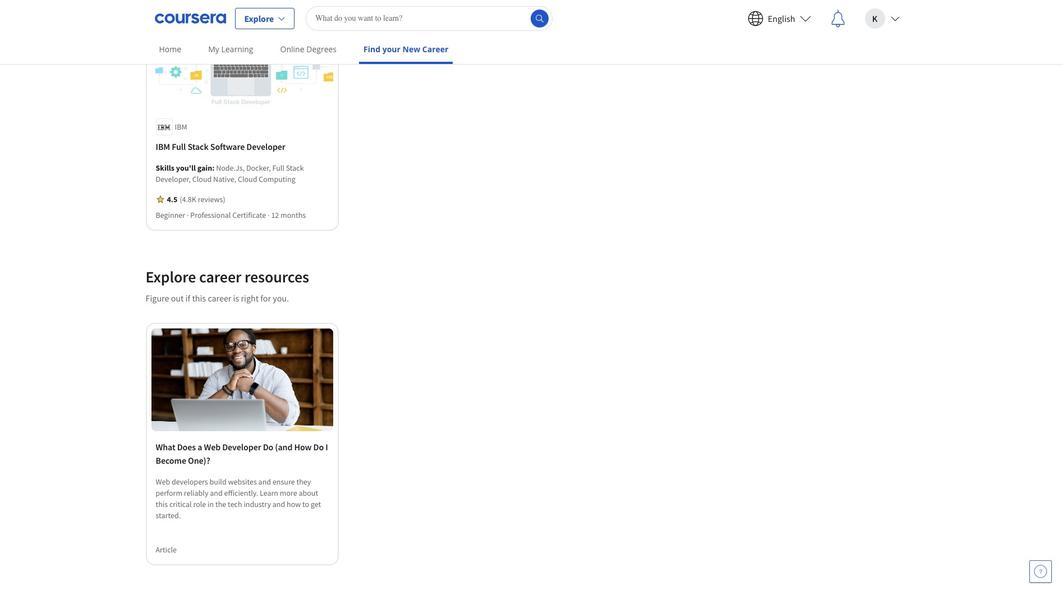 Task type: locate. For each thing, give the bounding box(es) containing it.
0 horizontal spatial ibm
[[156, 141, 170, 152]]

explore up learning
[[245, 13, 274, 24]]

explore
[[245, 13, 274, 24], [146, 267, 196, 287]]

this inside explore career resources figure out if this career is right for you.
[[192, 293, 206, 304]]

developer up docker,
[[247, 141, 286, 152]]

ibm up skills
[[156, 141, 170, 152]]

1 vertical spatial stack
[[286, 163, 304, 173]]

what
[[156, 441, 176, 452]]

0 vertical spatial stack
[[188, 141, 209, 152]]

help center image
[[1035, 565, 1048, 578]]

web
[[204, 441, 221, 452], [156, 476, 170, 486]]

1 horizontal spatial web
[[204, 441, 221, 452]]

industry
[[244, 499, 271, 509]]

·
[[187, 210, 189, 220], [268, 210, 270, 220]]

1 horizontal spatial ·
[[268, 210, 270, 220]]

find your new career link
[[359, 36, 453, 64]]

and down more
[[273, 499, 285, 509]]

0 horizontal spatial ·
[[187, 210, 189, 220]]

0 vertical spatial full
[[172, 141, 186, 152]]

1 vertical spatial and
[[210, 488, 223, 498]]

k button
[[856, 0, 909, 36]]

reviews)
[[198, 194, 225, 205]]

· left 12
[[268, 210, 270, 220]]

and down build
[[210, 488, 223, 498]]

role
[[193, 499, 206, 509]]

full
[[172, 141, 186, 152], [273, 163, 285, 173]]

explore up out
[[146, 267, 196, 287]]

1 horizontal spatial cloud
[[238, 174, 257, 184]]

how
[[294, 441, 312, 452]]

full up computing
[[273, 163, 285, 173]]

reliably
[[184, 488, 209, 498]]

and up learn
[[259, 476, 271, 486]]

about
[[299, 488, 318, 498]]

1 cloud from the left
[[192, 174, 212, 184]]

beginner · professional certificate · 12 months
[[156, 210, 306, 220]]

career left "is"
[[208, 293, 232, 304]]

k
[[873, 13, 878, 24]]

1 horizontal spatial do
[[314, 441, 324, 452]]

this right if
[[192, 293, 206, 304]]

0 vertical spatial ibm
[[175, 122, 187, 132]]

ibm full stack software developer link
[[156, 140, 329, 153]]

if
[[186, 293, 190, 304]]

1 horizontal spatial stack
[[286, 163, 304, 173]]

this up 'started.'
[[156, 499, 168, 509]]

career up "is"
[[199, 267, 242, 287]]

0 horizontal spatial do
[[263, 441, 274, 452]]

resources
[[245, 267, 309, 287]]

do left i
[[314, 441, 324, 452]]

1 horizontal spatial explore
[[245, 13, 274, 24]]

developer for software
[[247, 141, 286, 152]]

developer inside what does a web developer do (and how do i become one)?
[[222, 441, 261, 452]]

0 horizontal spatial cloud
[[192, 174, 212, 184]]

ensure
[[273, 476, 295, 486]]

learn
[[260, 488, 278, 498]]

learning
[[221, 44, 254, 54]]

out
[[171, 293, 184, 304]]

career
[[423, 44, 449, 54]]

my learning
[[208, 44, 254, 54]]

figure
[[146, 293, 169, 304]]

1 horizontal spatial and
[[259, 476, 271, 486]]

stack
[[188, 141, 209, 152], [286, 163, 304, 173]]

career
[[199, 267, 242, 287], [208, 293, 232, 304]]

full up skills you'll gain :
[[172, 141, 186, 152]]

this
[[192, 293, 206, 304], [156, 499, 168, 509]]

web right a
[[204, 441, 221, 452]]

web inside web developers build websites and ensure they perform reliably and efficiently. learn more about this critical role in the tech industry and how to get started.
[[156, 476, 170, 486]]

cloud down gain
[[192, 174, 212, 184]]

critical
[[170, 499, 192, 509]]

2 · from the left
[[268, 210, 270, 220]]

1 horizontal spatial ibm
[[175, 122, 187, 132]]

1 vertical spatial this
[[156, 499, 168, 509]]

explore inside explore career resources figure out if this career is right for you.
[[146, 267, 196, 287]]

0 vertical spatial explore
[[245, 13, 274, 24]]

ibm
[[175, 122, 187, 132], [156, 141, 170, 152]]

developer,
[[156, 174, 191, 184]]

stack inside node.js, docker, full stack developer, cloud native, cloud computing
[[286, 163, 304, 173]]

what does a web developer do (and how do i become one)?
[[156, 441, 328, 466]]

and
[[259, 476, 271, 486], [210, 488, 223, 498], [273, 499, 285, 509]]

skills
[[156, 163, 175, 173]]

beginner
[[156, 210, 185, 220]]

do left (and
[[263, 441, 274, 452]]

stack up computing
[[286, 163, 304, 173]]

None search field
[[306, 6, 553, 31]]

web up perform in the bottom left of the page
[[156, 476, 170, 486]]

certificate
[[233, 210, 266, 220]]

i
[[326, 441, 328, 452]]

1 do from the left
[[263, 441, 274, 452]]

0 vertical spatial and
[[259, 476, 271, 486]]

efficiently.
[[224, 488, 258, 498]]

do
[[263, 441, 274, 452], [314, 441, 324, 452]]

home link
[[155, 36, 186, 62]]

1 horizontal spatial this
[[192, 293, 206, 304]]

developer
[[247, 141, 286, 152], [222, 441, 261, 452]]

tech
[[228, 499, 242, 509]]

· down the (4.8k
[[187, 210, 189, 220]]

your
[[383, 44, 401, 54]]

0 vertical spatial career
[[199, 267, 242, 287]]

does
[[177, 441, 196, 452]]

developer up websites
[[222, 441, 261, 452]]

node.js,
[[216, 163, 245, 173]]

1 horizontal spatial full
[[273, 163, 285, 173]]

1 vertical spatial full
[[273, 163, 285, 173]]

0 vertical spatial developer
[[247, 141, 286, 152]]

perform
[[156, 488, 183, 498]]

ibm up skills you'll gain :
[[175, 122, 187, 132]]

0 horizontal spatial stack
[[188, 141, 209, 152]]

1 vertical spatial web
[[156, 476, 170, 486]]

stack up gain
[[188, 141, 209, 152]]

0 horizontal spatial explore
[[146, 267, 196, 287]]

get
[[311, 499, 321, 509]]

1 vertical spatial ibm
[[156, 141, 170, 152]]

1 vertical spatial developer
[[222, 441, 261, 452]]

this inside web developers build websites and ensure they perform reliably and efficiently. learn more about this critical role in the tech industry and how to get started.
[[156, 499, 168, 509]]

0 horizontal spatial web
[[156, 476, 170, 486]]

cloud
[[192, 174, 212, 184], [238, 174, 257, 184]]

What do you want to learn? text field
[[306, 6, 553, 31]]

2 horizontal spatial and
[[273, 499, 285, 509]]

software
[[210, 141, 245, 152]]

explore inside popup button
[[245, 13, 274, 24]]

0 horizontal spatial and
[[210, 488, 223, 498]]

ibm for ibm full stack software developer
[[156, 141, 170, 152]]

0 vertical spatial web
[[204, 441, 221, 452]]

cloud down docker,
[[238, 174, 257, 184]]

english
[[769, 13, 796, 24]]

professional
[[190, 210, 231, 220]]

ibm for ibm
[[175, 122, 187, 132]]

0 horizontal spatial this
[[156, 499, 168, 509]]

1 vertical spatial explore
[[146, 267, 196, 287]]

you'll
[[176, 163, 196, 173]]

2 do from the left
[[314, 441, 324, 452]]

0 vertical spatial this
[[192, 293, 206, 304]]

for
[[261, 293, 271, 304]]

web inside what does a web developer do (and how do i become one)?
[[204, 441, 221, 452]]

docker,
[[246, 163, 271, 173]]

web developers build websites and ensure they perform reliably and efficiently. learn more about this critical role in the tech industry and how to get started.
[[156, 476, 321, 520]]



Task type: vqa. For each thing, say whether or not it's contained in the screenshot.
Do to the right
yes



Task type: describe. For each thing, give the bounding box(es) containing it.
find
[[364, 44, 381, 54]]

started.
[[156, 510, 181, 520]]

home
[[159, 44, 181, 54]]

online degrees
[[280, 44, 337, 54]]

article
[[156, 544, 177, 554]]

right
[[241, 293, 259, 304]]

explore for explore
[[245, 13, 274, 24]]

full inside node.js, docker, full stack developer, cloud native, cloud computing
[[273, 163, 285, 173]]

developer for web
[[222, 441, 261, 452]]

(and
[[275, 441, 293, 452]]

explore for explore career resources figure out if this career is right for you.
[[146, 267, 196, 287]]

my
[[208, 44, 219, 54]]

what does a web developer do (and how do i become one)? link
[[156, 440, 329, 467]]

2 cloud from the left
[[238, 174, 257, 184]]

computing
[[259, 174, 296, 184]]

how
[[287, 499, 301, 509]]

new
[[403, 44, 421, 54]]

my learning link
[[204, 36, 258, 62]]

1 · from the left
[[187, 210, 189, 220]]

explore button
[[235, 8, 295, 29]]

build
[[210, 476, 227, 486]]

skills you'll gain :
[[156, 163, 216, 173]]

4.5 (4.8k reviews)
[[167, 194, 225, 205]]

12
[[271, 210, 279, 220]]

online
[[280, 44, 305, 54]]

english button
[[739, 0, 821, 36]]

coursera image
[[155, 9, 226, 27]]

2 vertical spatial and
[[273, 499, 285, 509]]

is
[[233, 293, 239, 304]]

one)?
[[188, 454, 210, 466]]

:
[[212, 163, 215, 173]]

node.js, docker, full stack developer, cloud native, cloud computing
[[156, 163, 304, 184]]

find your new career
[[364, 44, 449, 54]]

1 vertical spatial career
[[208, 293, 232, 304]]

websites
[[228, 476, 257, 486]]

native,
[[213, 174, 236, 184]]

a
[[198, 441, 202, 452]]

ibm full stack software developer
[[156, 141, 286, 152]]

4.5
[[167, 194, 178, 205]]

to
[[303, 499, 309, 509]]

become
[[156, 454, 186, 466]]

online degrees link
[[276, 36, 341, 62]]

you.
[[273, 293, 289, 304]]

0 horizontal spatial full
[[172, 141, 186, 152]]

they
[[297, 476, 311, 486]]

the
[[216, 499, 226, 509]]

explore career resources figure out if this career is right for you.
[[146, 267, 309, 304]]

gain
[[197, 163, 212, 173]]

developers
[[172, 476, 208, 486]]

more
[[280, 488, 297, 498]]

months
[[281, 210, 306, 220]]

degrees
[[307, 44, 337, 54]]

in
[[208, 499, 214, 509]]

(4.8k
[[180, 194, 196, 205]]



